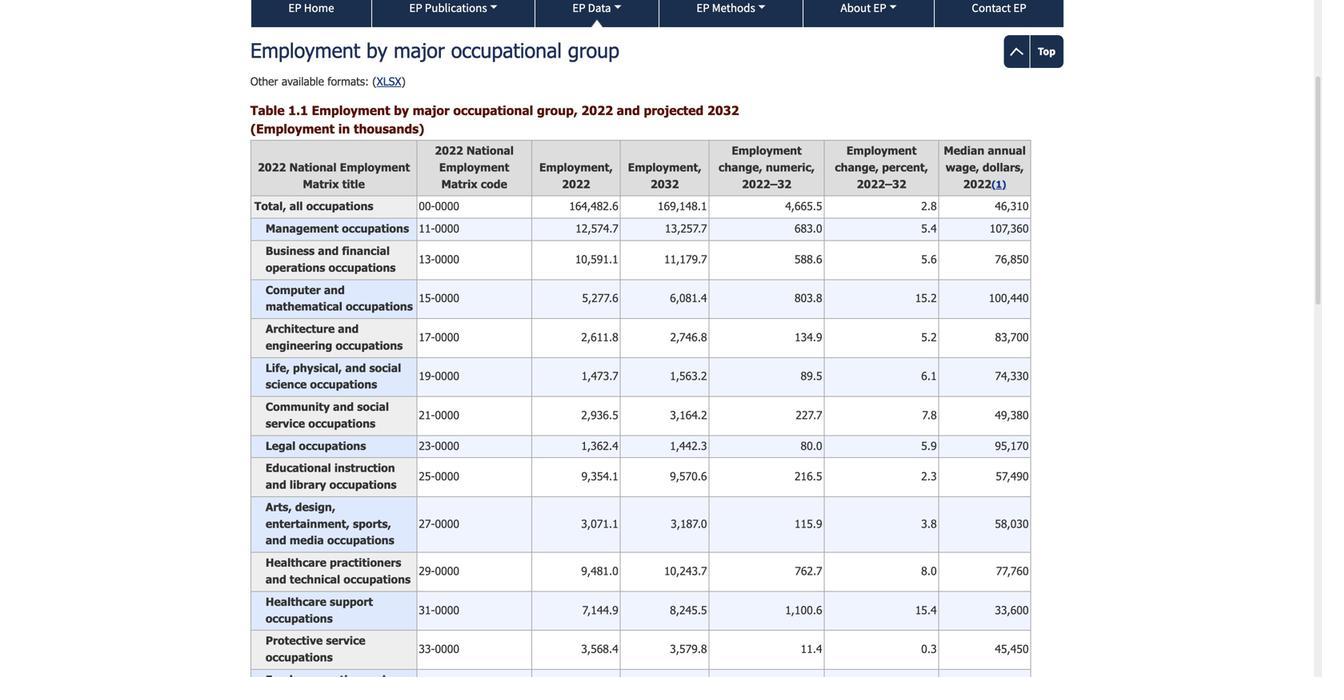 Task type: locate. For each thing, give the bounding box(es) containing it.
national for title
[[289, 160, 337, 174]]

employment, 2032
[[628, 160, 702, 191]]

entertainment,
[[266, 517, 350, 531]]

engineering
[[266, 339, 332, 352]]

and left projected at the top
[[617, 103, 640, 117]]

1 horizontal spatial matrix
[[441, 177, 478, 191]]

1 vertical spatial social
[[357, 400, 389, 414]]

1 horizontal spatial employment,
[[628, 160, 702, 174]]

change, left percent,
[[835, 160, 879, 174]]

occupations up protective
[[266, 612, 333, 626]]

13 0000 from the top
[[435, 643, 459, 656]]

3,164.2
[[670, 409, 707, 422]]

occupations down protective
[[266, 651, 333, 665]]

healthcare for occupations
[[266, 595, 327, 609]]

2022–32
[[742, 177, 792, 191], [857, 177, 907, 191]]

1 2022–32 from the left
[[742, 177, 792, 191]]

0000
[[435, 199, 459, 213], [435, 222, 459, 235], [435, 252, 459, 266], [435, 291, 459, 305], [435, 331, 459, 344], [435, 370, 459, 383], [435, 409, 459, 422], [435, 439, 459, 453], [435, 470, 459, 484], [435, 517, 459, 531], [435, 565, 459, 578], [435, 604, 459, 617], [435, 643, 459, 656]]

national down table 1.1 employment by major occupational group, 2022 and projected 2032 (employment in thousands)
[[466, 144, 514, 157]]

1 matrix from the left
[[303, 177, 339, 191]]

80.0
[[801, 439, 822, 453]]

100,440
[[989, 291, 1029, 305]]

2022 down "wage," on the top of the page
[[963, 177, 992, 191]]

0000 up 21-0000
[[435, 370, 459, 383]]

2 change, from the left
[[835, 160, 879, 174]]

10 0000 from the top
[[435, 517, 459, 531]]

15-
[[419, 291, 435, 305]]

matrix
[[303, 177, 339, 191], [441, 177, 478, 191]]

9,570.6
[[670, 470, 707, 484]]

occupations down sports,
[[327, 534, 394, 548]]

0 horizontal spatial national
[[289, 160, 337, 174]]

employment up the available
[[250, 38, 360, 62]]

2022 national employment matrix title
[[258, 160, 410, 191]]

12 0000 from the top
[[435, 604, 459, 617]]

6 0000 from the top
[[435, 370, 459, 383]]

legal occupations
[[266, 439, 366, 453]]

1 vertical spatial major
[[413, 103, 450, 117]]

3 0000 from the top
[[435, 252, 459, 266]]

0000 for 21-
[[435, 409, 459, 422]]

17-0000
[[419, 331, 459, 344]]

1 healthcare from the top
[[266, 556, 327, 570]]

occupational up 2022 national employment matrix code
[[453, 103, 533, 117]]

occupations up legal occupations
[[308, 417, 376, 431]]

employment, up 169,148.1
[[628, 160, 702, 174]]

11 0000 from the top
[[435, 565, 459, 578]]

1 vertical spatial by
[[394, 103, 409, 117]]

1 horizontal spatial 2032
[[707, 103, 739, 117]]

service down support
[[326, 634, 366, 648]]

service down community
[[266, 417, 305, 431]]

occupations up management occupations on the top left
[[306, 199, 373, 213]]

0000 up 11-0000 at left top
[[435, 199, 459, 213]]

occupations inside community and social service occupations
[[308, 417, 376, 431]]

2022
[[581, 103, 613, 117], [435, 144, 463, 157], [258, 160, 286, 174], [562, 177, 590, 191], [963, 177, 992, 191]]

2022 inside 2022 national employment matrix title
[[258, 160, 286, 174]]

0 vertical spatial national
[[466, 144, 514, 157]]

2022 right group,
[[581, 103, 613, 117]]

occupations down instruction
[[329, 478, 397, 492]]

0 vertical spatial healthcare
[[266, 556, 327, 570]]

matrix inside 2022 national employment matrix title
[[303, 177, 339, 191]]

matrix up 00-0000 at left top
[[441, 177, 478, 191]]

0000 down 11-0000 at left top
[[435, 252, 459, 266]]

2 2022–32 from the left
[[857, 177, 907, 191]]

service inside community and social service occupations
[[266, 417, 305, 431]]

occupations up educational instruction and library occupations
[[299, 439, 366, 453]]

and down management occupations on the top left
[[318, 244, 339, 258]]

15.2
[[915, 291, 937, 305]]

3,568.4
[[581, 643, 618, 656]]

0000 up 25-0000
[[435, 439, 459, 453]]

23-
[[419, 439, 435, 453]]

0 horizontal spatial change,
[[719, 160, 763, 174]]

national
[[466, 144, 514, 157], [289, 160, 337, 174]]

2022–32 down percent,
[[857, 177, 907, 191]]

77,760
[[996, 565, 1029, 578]]

8 0000 from the top
[[435, 439, 459, 453]]

2022–32 inside employment change, numeric, 2022–32
[[742, 177, 792, 191]]

major up )
[[394, 38, 445, 62]]

0000 up the 31-0000
[[435, 565, 459, 578]]

2 matrix from the left
[[441, 177, 478, 191]]

and inside computer and mathematical occupations 15-0000
[[324, 283, 345, 297]]

top
[[1038, 44, 1056, 58]]

occupations inside healthcare support occupations
[[266, 612, 333, 626]]

25-
[[419, 470, 435, 484]]

table
[[250, 103, 285, 117]]

and inside community and social service occupations
[[333, 400, 354, 414]]

change, inside employment change, numeric, 2022–32
[[719, 160, 763, 174]]

0000 up 29-0000 on the bottom of the page
[[435, 517, 459, 531]]

13-
[[419, 252, 435, 266]]

major up thousands)
[[413, 103, 450, 117]]

683.0
[[795, 222, 822, 235]]

0000 up 19-0000
[[435, 331, 459, 344]]

matrix inside 2022 national employment matrix code
[[441, 177, 478, 191]]

financial
[[342, 244, 390, 258]]

2 0000 from the top
[[435, 222, 459, 235]]

0000 for 11-
[[435, 222, 459, 235]]

0 horizontal spatial employment,
[[539, 160, 613, 174]]

title
[[342, 177, 365, 191]]

0 vertical spatial by
[[367, 38, 388, 62]]

social left 19-
[[369, 361, 401, 375]]

wage,
[[946, 160, 979, 174]]

2032 right projected at the top
[[707, 103, 739, 117]]

change, left numeric,
[[719, 160, 763, 174]]

4 0000 from the top
[[435, 291, 459, 305]]

2 employment, from the left
[[628, 160, 702, 174]]

95,170
[[995, 439, 1029, 453]]

5 0000 from the top
[[435, 331, 459, 344]]

0 horizontal spatial 2032
[[651, 177, 679, 191]]

and inside 'architecture and engineering occupations'
[[338, 322, 359, 336]]

10,591.1
[[575, 252, 618, 266]]

0000 down 00-0000 at left top
[[435, 222, 459, 235]]

1 horizontal spatial service
[[326, 634, 366, 648]]

31-0000
[[419, 604, 459, 617]]

0000 for 17-
[[435, 331, 459, 344]]

10,243.7
[[664, 565, 707, 578]]

change, for numeric,
[[719, 160, 763, 174]]

1 vertical spatial national
[[289, 160, 337, 174]]

and down 'architecture and engineering occupations'
[[345, 361, 366, 375]]

employment inside employment change, numeric, 2022–32
[[732, 144, 802, 157]]

occupations down practitioners
[[344, 573, 411, 587]]

employment up the code
[[439, 160, 509, 174]]

percent,
[[882, 160, 928, 174]]

occupations left the 15-
[[346, 300, 413, 313]]

0 vertical spatial service
[[266, 417, 305, 431]]

83,700
[[995, 331, 1029, 344]]

2,746.8
[[670, 331, 707, 344]]

0000 for 33-
[[435, 643, 459, 656]]

xlsx link
[[377, 74, 401, 88]]

social down life, physical, and social science occupations
[[357, 400, 389, 414]]

major inside table 1.1 employment by major occupational group, 2022 and projected 2032 (employment in thousands)
[[413, 103, 450, 117]]

1,563.2
[[670, 370, 707, 383]]

and left technical
[[266, 573, 286, 587]]

2022 inside employment, 2022
[[562, 177, 590, 191]]

change,
[[719, 160, 763, 174], [835, 160, 879, 174]]

top link
[[1004, 35, 1064, 68]]

0 vertical spatial 2032
[[707, 103, 739, 117]]

change, for percent,
[[835, 160, 879, 174]]

0000 for 25-
[[435, 470, 459, 484]]

1 horizontal spatial change,
[[835, 160, 879, 174]]

and down computer and mathematical occupations 15-0000
[[338, 322, 359, 336]]

by up (
[[367, 38, 388, 62]]

employment up percent,
[[847, 144, 917, 157]]

healthcare down technical
[[266, 595, 327, 609]]

2032 up 169,148.1
[[651, 177, 679, 191]]

thousands)
[[354, 121, 424, 136]]

employment change, percent, 2022–32
[[835, 144, 928, 191]]

computer and mathematical occupations 15-0000
[[266, 283, 459, 313]]

by inside table 1.1 employment by major occupational group, 2022 and projected 2032 (employment in thousands)
[[394, 103, 409, 117]]

2022 up 164,482.6
[[562, 177, 590, 191]]

0000 up 23-0000
[[435, 409, 459, 422]]

matrix up total, all occupations
[[303, 177, 339, 191]]

and down business and financial operations occupations
[[324, 283, 345, 297]]

2022–32 down numeric,
[[742, 177, 792, 191]]

1 change, from the left
[[719, 160, 763, 174]]

1 vertical spatial healthcare
[[266, 595, 327, 609]]

employment inside 2022 national employment matrix title
[[340, 160, 410, 174]]

2022–32 for numeric,
[[742, 177, 792, 191]]

2022–32 inside employment change, percent, 2022–32
[[857, 177, 907, 191]]

occupations down physical, at left
[[310, 378, 377, 392]]

menu
[[250, 0, 1064, 27]]

46,310
[[995, 199, 1029, 213]]

healthcare inside healthcare support occupations
[[266, 595, 327, 609]]

life, physical, and social science occupations
[[266, 361, 401, 392]]

employment, for 2032
[[628, 160, 702, 174]]

national up total, all occupations
[[289, 160, 337, 174]]

social
[[369, 361, 401, 375], [357, 400, 389, 414]]

1,442.3
[[670, 439, 707, 453]]

group,
[[537, 103, 578, 117]]

and up arts,
[[266, 478, 286, 492]]

1 vertical spatial occupational
[[453, 103, 533, 117]]

and
[[617, 103, 640, 117], [318, 244, 339, 258], [324, 283, 345, 297], [338, 322, 359, 336], [345, 361, 366, 375], [333, 400, 354, 414], [266, 478, 286, 492], [266, 534, 286, 548], [266, 573, 286, 587]]

2022 inside table 1.1 employment by major occupational group, 2022 and projected 2032 (employment in thousands)
[[581, 103, 613, 117]]

national inside 2022 national employment matrix code
[[466, 144, 514, 157]]

9 0000 from the top
[[435, 470, 459, 484]]

employment up the in
[[312, 103, 390, 117]]

employment, up 164,482.6
[[539, 160, 613, 174]]

occupational up table 1.1 employment by major occupational group, 2022 and projected 2032 (employment in thousands)
[[451, 38, 562, 62]]

13-0000
[[419, 252, 459, 266]]

employment up title
[[340, 160, 410, 174]]

0 horizontal spatial 2022–32
[[742, 177, 792, 191]]

by up thousands)
[[394, 103, 409, 117]]

2022 down table 1.1 employment by major occupational group, 2022 and projected 2032 (employment in thousands)
[[435, 144, 463, 157]]

and left media
[[266, 534, 286, 548]]

occupational inside table 1.1 employment by major occupational group, 2022 and projected 2032 (employment in thousands)
[[453, 103, 533, 117]]

occupations up life, physical, and social science occupations
[[336, 339, 403, 352]]

national inside 2022 national employment matrix title
[[289, 160, 337, 174]]

sports,
[[353, 517, 391, 531]]

1 vertical spatial service
[[326, 634, 366, 648]]

89.5
[[801, 370, 822, 383]]

1 vertical spatial 2032
[[651, 177, 679, 191]]

healthcare support occupations
[[266, 595, 373, 626]]

2 healthcare from the top
[[266, 595, 327, 609]]

occupations inside business and financial operations occupations
[[329, 261, 396, 274]]

support
[[330, 595, 373, 609]]

community and social service occupations
[[266, 400, 389, 431]]

58,030
[[995, 517, 1029, 531]]

13,257.7
[[665, 222, 707, 235]]

0000 down the 31-0000
[[435, 643, 459, 656]]

0000 for 27-
[[435, 517, 459, 531]]

annual
[[988, 144, 1026, 157]]

12,574.7
[[576, 222, 618, 235]]

1 0000 from the top
[[435, 199, 459, 213]]

and inside educational instruction and library occupations
[[266, 478, 286, 492]]

occupations inside "protective service occupations"
[[266, 651, 333, 665]]

2022 up total,
[[258, 160, 286, 174]]

3,187.0
[[671, 517, 707, 531]]

1 employment, from the left
[[539, 160, 613, 174]]

1 horizontal spatial national
[[466, 144, 514, 157]]

0000 down 23-0000
[[435, 470, 459, 484]]

management
[[266, 222, 339, 235]]

0 horizontal spatial matrix
[[303, 177, 339, 191]]

7 0000 from the top
[[435, 409, 459, 422]]

0 horizontal spatial service
[[266, 417, 305, 431]]

employment by major occupational group
[[250, 38, 619, 62]]

0 vertical spatial social
[[369, 361, 401, 375]]

healthcare down media
[[266, 556, 327, 570]]

27-
[[419, 517, 435, 531]]

134.9
[[795, 331, 822, 344]]

total,
[[254, 199, 286, 213]]

science
[[266, 378, 307, 392]]

change, inside employment change, percent, 2022–32
[[835, 160, 879, 174]]

service
[[266, 417, 305, 431], [326, 634, 366, 648]]

and down life, physical, and social science occupations
[[333, 400, 354, 414]]

employment inside table 1.1 employment by major occupational group, 2022 and projected 2032 (employment in thousands)
[[312, 103, 390, 117]]

1 horizontal spatial 2022–32
[[857, 177, 907, 191]]

employment, 2022
[[539, 160, 613, 191]]

other
[[250, 74, 278, 88]]

1 horizontal spatial by
[[394, 103, 409, 117]]

social inside community and social service occupations
[[357, 400, 389, 414]]

instruction
[[334, 462, 395, 475]]

occupations down financial
[[329, 261, 396, 274]]

employment up numeric,
[[732, 144, 802, 157]]

0000 up 17-0000
[[435, 291, 459, 305]]

employment change, numeric, 2022–32
[[719, 144, 815, 191]]

0000 up 33-0000
[[435, 604, 459, 617]]

healthcare inside healthcare practitioners and technical occupations
[[266, 556, 327, 570]]

occupations up financial
[[342, 222, 409, 235]]



Task type: describe. For each thing, give the bounding box(es) containing it.
0 vertical spatial occupational
[[451, 38, 562, 62]]

legal
[[266, 439, 296, 453]]

19-
[[419, 370, 435, 383]]

(1) link
[[992, 178, 1007, 190]]

2022 inside 2022 national employment matrix code
[[435, 144, 463, 157]]

employment inside 2022 national employment matrix code
[[439, 160, 509, 174]]

architecture
[[266, 322, 335, 336]]

occupations inside life, physical, and social science occupations
[[310, 378, 377, 392]]

social inside life, physical, and social science occupations
[[369, 361, 401, 375]]

0000 for 00-
[[435, 199, 459, 213]]

4,665.5
[[785, 199, 822, 213]]

2032 inside table 1.1 employment by major occupational group, 2022 and projected 2032 (employment in thousands)
[[707, 103, 739, 117]]

median
[[944, 144, 985, 157]]

45,450
[[995, 643, 1029, 656]]

employment inside employment change, percent, 2022–32
[[847, 144, 917, 157]]

5.6
[[921, 252, 937, 266]]

(employment
[[250, 121, 335, 136]]

33,600
[[995, 604, 1029, 617]]

7.8
[[922, 409, 937, 422]]

occupations inside healthcare practitioners and technical occupations
[[344, 573, 411, 587]]

life,
[[266, 361, 290, 375]]

and inside business and financial operations occupations
[[318, 244, 339, 258]]

0 horizontal spatial by
[[367, 38, 388, 62]]

6,081.4
[[670, 291, 707, 305]]

1,473.7
[[582, 370, 618, 383]]

21-
[[419, 409, 435, 422]]

762.7
[[795, 565, 822, 578]]

matrix for code
[[441, 177, 478, 191]]

occupations inside educational instruction and library occupations
[[329, 478, 397, 492]]

in
[[338, 121, 350, 136]]

0000 for 13-
[[435, 252, 459, 266]]

17-
[[419, 331, 435, 344]]

projected
[[644, 103, 704, 117]]

2.8
[[921, 199, 937, 213]]

matrix for title
[[303, 177, 339, 191]]

all
[[290, 199, 303, 213]]

code
[[481, 177, 507, 191]]

227.7
[[796, 409, 822, 422]]

healthcare for and
[[266, 556, 327, 570]]

group
[[568, 38, 619, 62]]

11.4
[[801, 643, 822, 656]]

11,179.7
[[664, 252, 707, 266]]

74,330
[[995, 370, 1029, 383]]

00-
[[419, 199, 435, 213]]

0 vertical spatial major
[[394, 38, 445, 62]]

formats:
[[328, 74, 369, 88]]

2,611.8
[[581, 331, 618, 344]]

25-0000
[[419, 470, 459, 484]]

occupations inside 'architecture and engineering occupations'
[[336, 339, 403, 352]]

protective
[[266, 634, 323, 648]]

dollars,
[[983, 160, 1024, 174]]

median annual wage, dollars, 2022
[[944, 144, 1026, 191]]

mathematical
[[266, 300, 342, 313]]

occupations inside computer and mathematical occupations 15-0000
[[346, 300, 413, 313]]

other available formats: ( xlsx )
[[250, 74, 406, 88]]

0000 for 31-
[[435, 604, 459, 617]]

computer
[[266, 283, 321, 297]]

and inside life, physical, and social science occupations
[[345, 361, 366, 375]]

9,354.1
[[581, 470, 618, 484]]

23-0000
[[419, 439, 459, 453]]

164,482.6
[[569, 199, 618, 213]]

educational instruction and library occupations
[[266, 462, 397, 492]]

(
[[372, 74, 377, 88]]

community
[[266, 400, 330, 414]]

national for code
[[466, 144, 514, 157]]

6.1
[[921, 370, 937, 383]]

and inside healthcare practitioners and technical occupations
[[266, 573, 286, 587]]

803.8
[[795, 291, 822, 305]]

0000 inside computer and mathematical occupations 15-0000
[[435, 291, 459, 305]]

arts, design, entertainment, sports, and media occupations
[[266, 501, 394, 548]]

service inside "protective service occupations"
[[326, 634, 366, 648]]

occupations inside arts, design, entertainment, sports, and media occupations
[[327, 534, 394, 548]]

0.3
[[921, 643, 937, 656]]

49,380
[[995, 409, 1029, 422]]

57,490
[[996, 470, 1029, 484]]

architecture and engineering occupations
[[266, 322, 403, 352]]

0000 for 29-
[[435, 565, 459, 578]]

3.8
[[921, 517, 937, 531]]

1,100.6
[[785, 604, 822, 617]]

1.1
[[288, 103, 308, 117]]

business and financial operations occupations
[[266, 244, 396, 274]]

169,148.1
[[658, 199, 707, 213]]

technical
[[290, 573, 340, 587]]

2032 inside employment, 2032
[[651, 177, 679, 191]]

management occupations
[[266, 222, 409, 235]]

2022 national employment matrix code
[[435, 144, 514, 191]]

9,481.0
[[581, 565, 618, 578]]

107,360
[[990, 222, 1029, 235]]

and inside table 1.1 employment by major occupational group, 2022 and projected 2032 (employment in thousands)
[[617, 103, 640, 117]]

practitioners
[[330, 556, 401, 570]]

employment, for 2022
[[539, 160, 613, 174]]

5.2
[[921, 331, 937, 344]]

00-0000
[[419, 199, 459, 213]]

29-0000
[[419, 565, 459, 578]]

design,
[[295, 501, 336, 514]]

588.6
[[795, 252, 822, 266]]

(1)
[[992, 178, 1007, 190]]

3,579.8
[[670, 643, 707, 656]]

2022–32 for percent,
[[857, 177, 907, 191]]

0000 for 23-
[[435, 439, 459, 453]]

total, all occupations
[[254, 199, 373, 213]]

and inside arts, design, entertainment, sports, and media occupations
[[266, 534, 286, 548]]

table 1.1 employment by major occupational group, 2022 and projected 2032 (employment in thousands)
[[250, 103, 739, 136]]

)
[[401, 74, 406, 88]]

216.5
[[795, 470, 822, 484]]

media
[[290, 534, 324, 548]]

3,071.1
[[581, 517, 618, 531]]

0000 for 19-
[[435, 370, 459, 383]]

2022 inside median annual wage, dollars, 2022
[[963, 177, 992, 191]]



Task type: vqa. For each thing, say whether or not it's contained in the screenshot.


